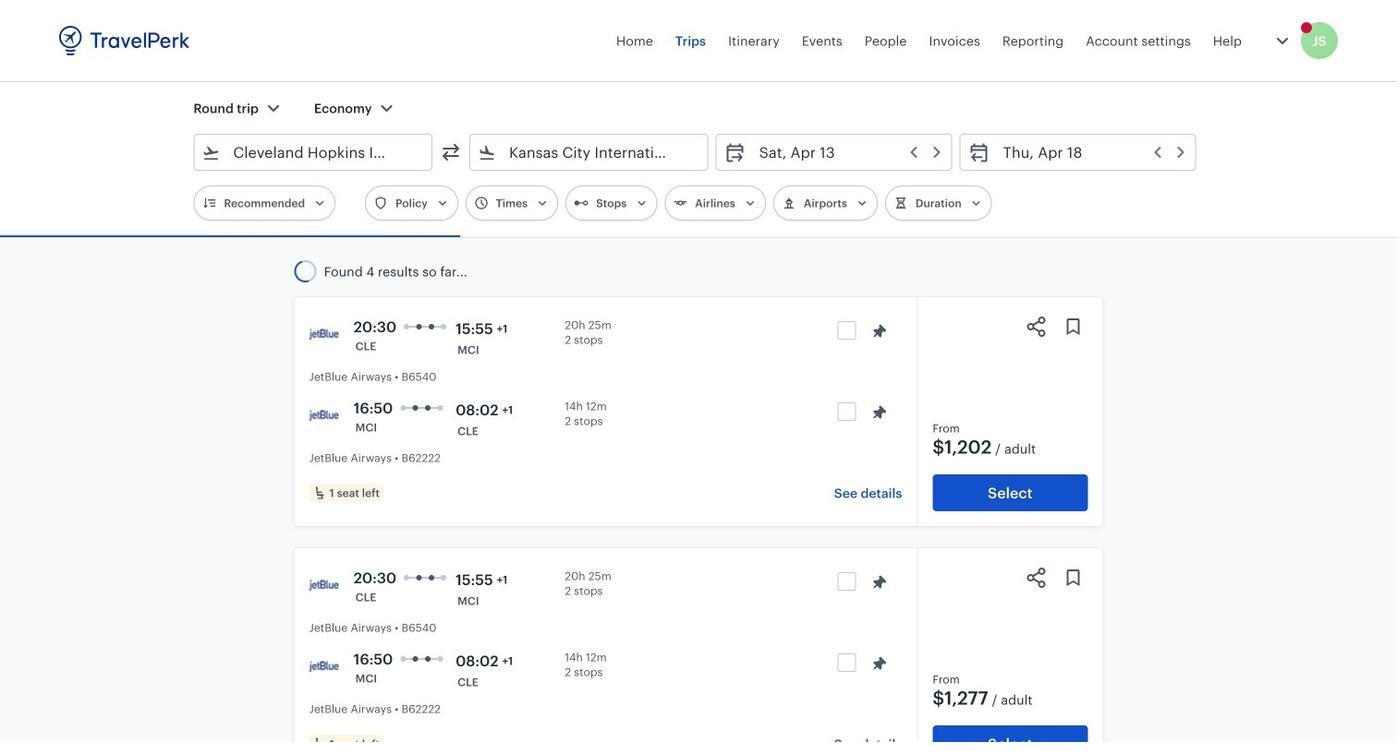 Task type: vqa. For each thing, say whether or not it's contained in the screenshot.
To search field
yes



Task type: describe. For each thing, give the bounding box(es) containing it.
Depart field
[[746, 138, 944, 167]]

From search field
[[220, 138, 407, 167]]

2 jetblue airways image from the top
[[309, 401, 339, 431]]

To search field
[[496, 138, 683, 167]]



Task type: locate. For each thing, give the bounding box(es) containing it.
2 vertical spatial jetblue airways image
[[309, 652, 339, 682]]

1 vertical spatial jetblue airways image
[[309, 401, 339, 431]]

1 jetblue airways image from the top
[[309, 320, 339, 349]]

Return field
[[990, 138, 1188, 167]]

3 jetblue airways image from the top
[[309, 652, 339, 682]]

jetblue airways image
[[309, 320, 339, 349], [309, 401, 339, 431], [309, 652, 339, 682]]

jetblue airways image
[[309, 571, 339, 601]]

0 vertical spatial jetblue airways image
[[309, 320, 339, 349]]



